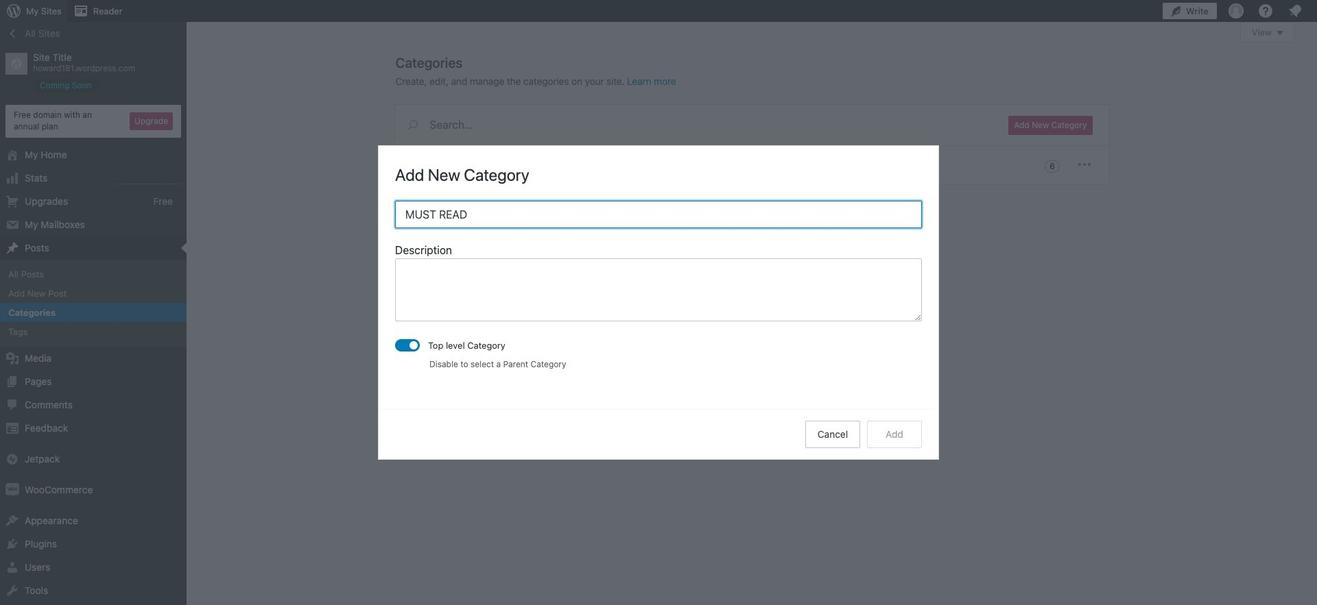 Task type: describe. For each thing, give the bounding box(es) containing it.
toggle menu image
[[1076, 156, 1092, 173]]

help image
[[1257, 3, 1274, 19]]

img image
[[5, 484, 19, 498]]

closed image
[[1277, 31, 1283, 36]]



Task type: locate. For each thing, give the bounding box(es) containing it.
update your profile, personal settings, and more image
[[1228, 3, 1244, 19]]

None search field
[[395, 105, 992, 145]]

group
[[395, 242, 922, 326]]

New Category Name text field
[[395, 201, 922, 229]]

uncategorized image
[[406, 156, 422, 173]]

highest hourly views 0 image
[[116, 175, 181, 184]]

dialog
[[379, 146, 938, 459]]

None text field
[[395, 259, 922, 322]]

main content
[[395, 22, 1295, 185]]

manage your notifications image
[[1287, 3, 1303, 19]]



Task type: vqa. For each thing, say whether or not it's contained in the screenshot.
Uncategorized Image
yes



